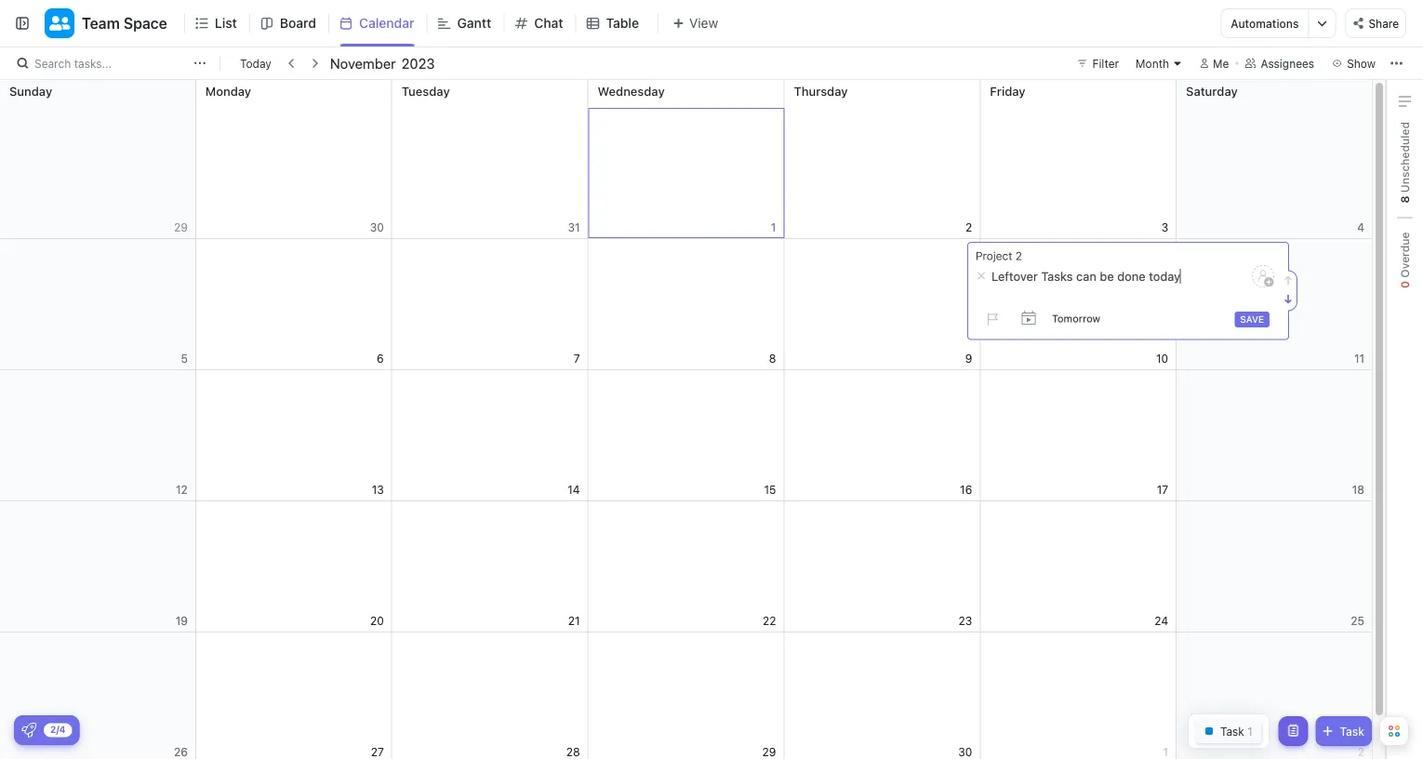 Task type: locate. For each thing, give the bounding box(es) containing it.
table link
[[606, 0, 647, 47]]

20
[[370, 615, 384, 628]]

automations button
[[1222, 9, 1309, 37]]

tomorrow button
[[1052, 313, 1101, 326]]

sunday
[[9, 84, 52, 98]]

set priority element
[[978, 306, 1006, 333]]

project 2
[[976, 249, 1022, 262]]

thursday
[[794, 84, 848, 98]]

list link
[[215, 0, 245, 47]]

gantt
[[457, 15, 491, 31]]

9
[[965, 352, 973, 365]]

chat
[[534, 15, 563, 31]]

1 row from the top
[[0, 80, 1373, 239]]

8
[[1399, 196, 1412, 203], [769, 352, 776, 365]]

4
[[1358, 221, 1365, 234]]

chat link
[[534, 0, 571, 47]]

search
[[34, 57, 71, 70]]

0 horizontal spatial 2
[[966, 221, 973, 234]]

wednesday
[[598, 84, 665, 98]]

team
[[82, 14, 120, 32]]

28
[[566, 746, 580, 759]]

0 vertical spatial 8
[[1399, 196, 1412, 203]]

1 vertical spatial 8
[[769, 352, 776, 365]]

3 row from the top
[[0, 370, 1373, 501]]

1 vertical spatial 2
[[1016, 249, 1022, 262]]

overdue
[[1399, 232, 1412, 281]]

Task na﻿me or type '/' for commands field
[[978, 269, 1243, 285]]

4 row from the top
[[0, 501, 1373, 633]]

0
[[1399, 281, 1412, 288]]

project 2 button
[[976, 249, 1275, 263]]

row containing 26
[[0, 633, 1373, 759]]

0 vertical spatial 2
[[966, 221, 973, 234]]

5 row from the top
[[0, 633, 1373, 759]]

22
[[763, 615, 776, 628]]

today
[[240, 57, 271, 70]]

grid
[[0, 80, 1373, 759]]

2 inside row
[[966, 221, 973, 234]]

23
[[959, 615, 973, 628]]

row containing 5
[[0, 239, 1373, 370]]

team space button
[[74, 3, 167, 44]]

board
[[280, 15, 316, 31]]

tuesday
[[402, 84, 450, 98]]

1 horizontal spatial 8
[[1399, 196, 1412, 203]]

12
[[176, 483, 188, 496]]

11
[[1355, 352, 1365, 365]]

tomorrow
[[1052, 313, 1101, 325]]

tasks...
[[74, 57, 112, 70]]

row containing 19
[[0, 501, 1373, 633]]

1 horizontal spatial 2
[[1016, 249, 1022, 262]]

share
[[1369, 17, 1399, 30]]

table
[[606, 15, 639, 31]]

unscheduled
[[1399, 122, 1412, 196]]

29
[[763, 746, 776, 759]]

2
[[966, 221, 973, 234], [1016, 249, 1022, 262]]

19
[[176, 615, 188, 628]]

18
[[1353, 483, 1365, 496]]

1
[[771, 221, 776, 234]]

13
[[372, 483, 384, 496]]

Search tasks... text field
[[34, 50, 189, 76]]

row
[[0, 80, 1373, 239], [0, 239, 1373, 370], [0, 370, 1373, 501], [0, 501, 1373, 633], [0, 633, 1373, 759]]

gantt link
[[457, 0, 499, 47]]

2 row from the top
[[0, 239, 1373, 370]]

10
[[1157, 352, 1169, 365]]

onboarding checklist button element
[[21, 723, 36, 738]]

0 horizontal spatial 8
[[769, 352, 776, 365]]



Task type: describe. For each thing, give the bounding box(es) containing it.
row containing 1
[[0, 80, 1373, 239]]

saturday
[[1186, 84, 1238, 98]]

2/4
[[50, 724, 66, 735]]

today button
[[236, 54, 275, 73]]

task
[[1340, 725, 1365, 738]]

27
[[371, 746, 384, 759]]

monday
[[205, 84, 251, 98]]

26
[[174, 746, 188, 759]]

calendar
[[359, 15, 414, 31]]

2 inside dropdown button
[[1016, 249, 1022, 262]]

30
[[959, 746, 973, 759]]

share button
[[1346, 8, 1407, 38]]

6
[[377, 352, 384, 365]]

row containing 12
[[0, 370, 1373, 501]]

board link
[[280, 0, 324, 47]]

assignees
[[1261, 57, 1315, 70]]

24
[[1155, 615, 1169, 628]]

assignees button
[[1237, 52, 1323, 74]]

save
[[1241, 314, 1264, 325]]

automations
[[1231, 17, 1299, 30]]

calendar link
[[359, 0, 422, 47]]

5
[[181, 352, 188, 365]]

17
[[1157, 483, 1169, 496]]

me
[[1213, 57, 1229, 70]]

me button
[[1193, 52, 1237, 74]]

list
[[215, 15, 237, 31]]

space
[[124, 14, 167, 32]]

team space
[[82, 14, 167, 32]]

21
[[568, 615, 580, 628]]

14
[[568, 483, 580, 496]]

onboarding checklist button image
[[21, 723, 36, 738]]

3
[[1162, 221, 1169, 234]]

search tasks...
[[34, 57, 112, 70]]

7
[[574, 352, 580, 365]]

8 inside row
[[769, 352, 776, 365]]

grid containing sunday
[[0, 80, 1373, 759]]

project
[[976, 249, 1013, 262]]

15
[[764, 483, 776, 496]]

25
[[1351, 615, 1365, 628]]

friday
[[990, 84, 1026, 98]]

set priority image
[[978, 306, 1006, 333]]

16
[[960, 483, 973, 496]]



Task type: vqa. For each thing, say whether or not it's contained in the screenshot.
Use at right
no



